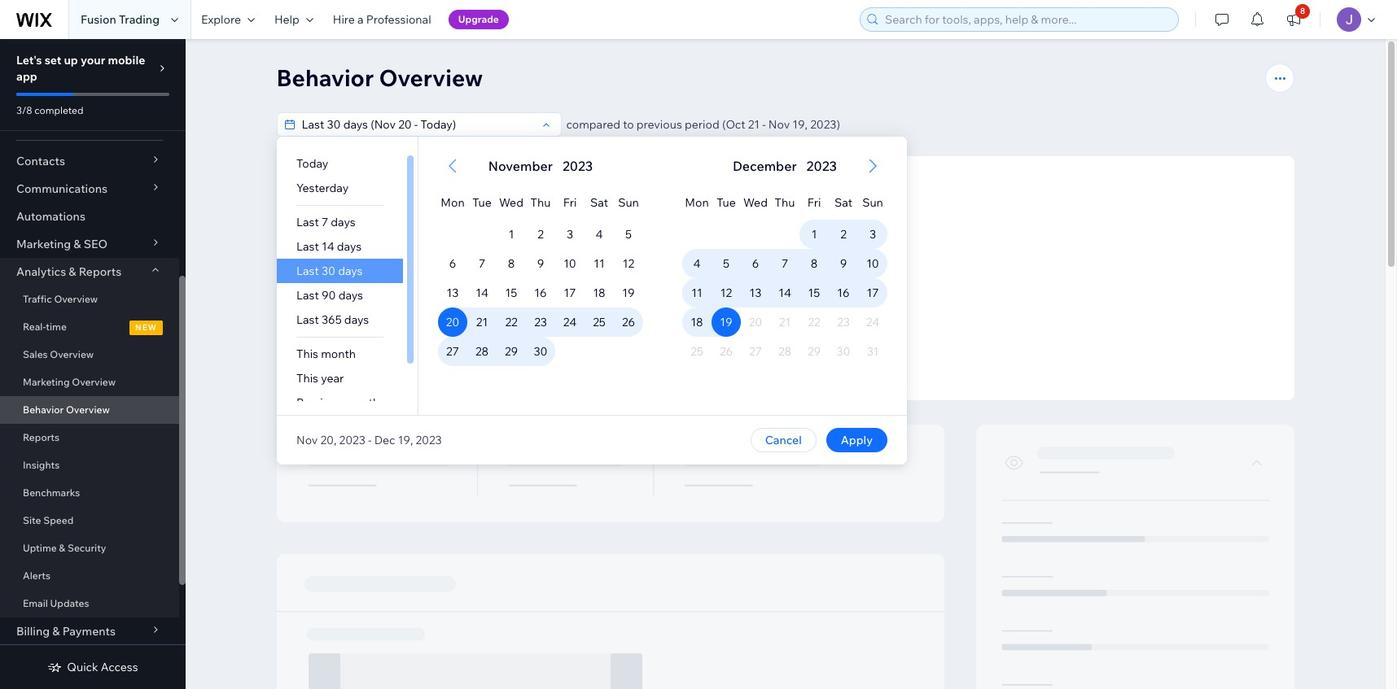 Task type: describe. For each thing, give the bounding box(es) containing it.
hire a professional
[[333, 12, 431, 27]]

mon tue wed thu for 7
[[440, 195, 551, 210]]

2023 right 20,
[[339, 433, 365, 448]]

3 for 9
[[869, 227, 876, 242]]

0 vertical spatial 19
[[622, 286, 635, 301]]

apply
[[841, 433, 873, 448]]

days for last 30 days
[[338, 264, 362, 279]]

billing & payments
[[16, 625, 116, 639]]

learn how to boost your traffic
[[716, 345, 855, 357]]

sales
[[23, 349, 48, 361]]

0 horizontal spatial -
[[368, 433, 371, 448]]

2 9 from the left
[[840, 257, 847, 271]]

december
[[733, 158, 797, 174]]

2023 right dec
[[415, 433, 442, 448]]

has
[[832, 316, 847, 329]]

how
[[744, 345, 763, 357]]

20,
[[320, 433, 336, 448]]

learn
[[716, 345, 742, 357]]

fusion trading
[[81, 12, 160, 27]]

8 button
[[1276, 0, 1312, 39]]

dec
[[374, 433, 395, 448]]

contacts button
[[0, 147, 179, 175]]

2 horizontal spatial 14
[[778, 286, 791, 301]]

this month
[[296, 347, 356, 362]]

22
[[505, 315, 517, 330]]

26
[[622, 315, 635, 330]]

0 vertical spatial nov
[[769, 117, 790, 132]]

2 17 from the left
[[867, 286, 879, 301]]

0 horizontal spatial 14
[[321, 239, 334, 254]]

let's set up your mobile app
[[16, 53, 145, 84]]

traffic overview
[[23, 293, 98, 305]]

site speed
[[23, 515, 74, 527]]

analytics & reports button
[[0, 258, 179, 286]]

security
[[68, 542, 106, 555]]

19 inside cell
[[720, 315, 732, 330]]

0 horizontal spatial 11
[[594, 257, 604, 271]]

sat for 11
[[590, 195, 608, 210]]

help
[[274, 12, 300, 27]]

0 horizontal spatial 8
[[508, 257, 515, 271]]

days for last 365 days
[[344, 313, 369, 327]]

marketing overview
[[23, 376, 116, 388]]

time
[[46, 321, 67, 333]]

365
[[321, 313, 341, 327]]

an
[[710, 316, 721, 329]]

month for this month
[[321, 347, 356, 362]]

marketing & seo button
[[0, 230, 179, 258]]

compared
[[566, 117, 621, 132]]

marketing overview link
[[0, 369, 179, 397]]

4 inside row
[[693, 257, 700, 271]]

0 horizontal spatial to
[[623, 117, 634, 132]]

you'll
[[666, 316, 690, 329]]

nov 20, 2023 - dec 19, 2023
[[296, 433, 442, 448]]

reports link
[[0, 424, 179, 452]]

30 inside row
[[533, 345, 547, 359]]

1 for 7
[[811, 227, 817, 242]]

app
[[16, 69, 37, 84]]

uptime
[[23, 542, 57, 555]]

last 90 days
[[296, 288, 363, 303]]

days for last 90 days
[[338, 288, 363, 303]]

0 horizontal spatial nov
[[296, 433, 317, 448]]

not enough traffic you'll get an overview once your site has more traffic.
[[666, 297, 905, 329]]

23
[[534, 315, 547, 330]]

real-time
[[23, 321, 67, 333]]

30 inside list box
[[321, 264, 335, 279]]

traffic inside "not enough traffic you'll get an overview once your site has more traffic."
[[802, 297, 836, 312]]

payments
[[62, 625, 116, 639]]

2 vertical spatial your
[[805, 345, 826, 357]]

2 for 10
[[537, 227, 543, 242]]

not
[[735, 297, 756, 312]]

mon for 6
[[440, 195, 464, 210]]

1 row group from the left
[[418, 220, 663, 415]]

previous month
[[296, 396, 379, 410]]

learn how to boost your traffic link
[[716, 343, 855, 358]]

your inside "not enough traffic you'll get an overview once your site has more traffic."
[[790, 316, 811, 329]]

(oct
[[722, 117, 746, 132]]

20
[[446, 315, 459, 330]]

list box containing today
[[277, 151, 417, 415]]

help button
[[265, 0, 323, 39]]

wed for 6
[[743, 195, 768, 210]]

alert containing november
[[483, 156, 598, 176]]

get
[[692, 316, 707, 329]]

1 16 from the left
[[534, 286, 547, 301]]

compared to previous period (oct 21 - nov 19, 2023)
[[566, 117, 840, 132]]

benchmarks
[[23, 487, 80, 499]]

1 vertical spatial traffic
[[828, 345, 855, 357]]

24
[[563, 315, 576, 330]]

year
[[321, 371, 344, 386]]

behavior inside sidebar element
[[23, 404, 64, 416]]

site
[[23, 515, 41, 527]]

yesterday
[[296, 181, 348, 195]]

hire
[[333, 12, 355, 27]]

alerts link
[[0, 563, 179, 590]]

contacts
[[16, 154, 65, 169]]

a
[[358, 12, 364, 27]]

2 6 from the left
[[752, 257, 759, 271]]

2 15 from the left
[[808, 286, 820, 301]]

sidebar element
[[0, 39, 186, 690]]

0 vertical spatial behavior
[[277, 64, 374, 92]]

fri for 10
[[563, 195, 577, 210]]

tuesday, december 19, 2023 cell
[[711, 308, 741, 337]]

communications
[[16, 182, 108, 196]]

fri for 8
[[807, 195, 821, 210]]

cancel button
[[750, 428, 816, 453]]

page skeleton image
[[277, 425, 1295, 690]]

marketing for marketing & seo
[[16, 237, 71, 252]]

last 365 days
[[296, 313, 369, 327]]

2 horizontal spatial 7
[[781, 257, 788, 271]]

0 horizontal spatial 19,
[[398, 433, 413, 448]]

communications button
[[0, 175, 179, 203]]

automations
[[16, 209, 85, 224]]

2 row group from the left
[[663, 220, 907, 415]]

0 horizontal spatial 12
[[623, 257, 634, 271]]

1 horizontal spatial 7
[[478, 257, 485, 271]]

days for last 14 days
[[337, 239, 361, 254]]

last 30 days
[[296, 264, 362, 279]]

overview down professional
[[379, 64, 483, 92]]

overview for traffic overview link
[[54, 293, 98, 305]]

your inside the let's set up your mobile app
[[81, 53, 105, 68]]

more
[[850, 316, 873, 329]]

uptime & security link
[[0, 535, 179, 563]]

2 for 8
[[840, 227, 846, 242]]

this year
[[296, 371, 344, 386]]

1 horizontal spatial 21
[[748, 117, 760, 132]]

hire a professional link
[[323, 0, 441, 39]]

overview for sales overview link on the left of page
[[50, 349, 94, 361]]

last for last 14 days
[[296, 239, 319, 254]]

cancel
[[765, 433, 802, 448]]

alerts
[[23, 570, 51, 582]]

traffic
[[23, 293, 52, 305]]

1 horizontal spatial 18
[[691, 315, 703, 330]]

0 horizontal spatial reports
[[23, 432, 59, 444]]

month for previous month
[[344, 396, 379, 410]]

completed
[[34, 104, 83, 116]]

wed for 8
[[499, 195, 523, 210]]

automations link
[[0, 203, 179, 230]]

reports inside popup button
[[79, 265, 122, 279]]

this for this year
[[296, 371, 318, 386]]

site speed link
[[0, 507, 179, 535]]

fusion
[[81, 12, 116, 27]]

benchmarks link
[[0, 480, 179, 507]]

overview for behavior overview link
[[66, 404, 110, 416]]



Task type: locate. For each thing, give the bounding box(es) containing it.
1 horizontal spatial 3
[[869, 227, 876, 242]]

your left site in the right of the page
[[790, 316, 811, 329]]

mon for 4
[[685, 195, 709, 210]]

overview
[[379, 64, 483, 92], [54, 293, 98, 305], [50, 349, 94, 361], [72, 376, 116, 388], [66, 404, 110, 416]]

2 mon tue wed thu from the left
[[685, 195, 795, 210]]

1 horizontal spatial 14
[[475, 286, 488, 301]]

tue down 'november'
[[472, 195, 491, 210]]

days up last 14 days
[[330, 215, 355, 230]]

1 sun from the left
[[618, 195, 639, 210]]

1 horizontal spatial wed
[[743, 195, 768, 210]]

1 horizontal spatial 5
[[723, 257, 729, 271]]

0 vertical spatial marketing
[[16, 237, 71, 252]]

sales overview link
[[0, 341, 179, 369]]

27
[[446, 345, 459, 359]]

last 14 days
[[296, 239, 361, 254]]

0 horizontal spatial 17
[[564, 286, 576, 301]]

11 up get
[[691, 286, 702, 301]]

behavior down marketing overview
[[23, 404, 64, 416]]

2023 down the 2023)
[[806, 158, 837, 174]]

analytics
[[16, 265, 66, 279]]

mon tue wed thu down 'november'
[[440, 195, 551, 210]]

3 last from the top
[[296, 264, 319, 279]]

2023 down compared
[[562, 158, 593, 174]]

2 10 from the left
[[866, 257, 879, 271]]

90
[[321, 288, 336, 303]]

8
[[1301, 6, 1306, 16], [508, 257, 515, 271], [811, 257, 818, 271]]

sales overview
[[23, 349, 94, 361]]

2 thu from the left
[[775, 195, 795, 210]]

row containing 6
[[438, 249, 643, 279]]

1 vertical spatial 12
[[720, 286, 732, 301]]

& right uptime
[[59, 542, 65, 555]]

reports down seo
[[79, 265, 122, 279]]

days right 365
[[344, 313, 369, 327]]

today
[[296, 156, 328, 171]]

month up nov 20, 2023 - dec 19, 2023
[[344, 396, 379, 410]]

1 horizontal spatial -
[[762, 117, 766, 132]]

0 horizontal spatial behavior
[[23, 404, 64, 416]]

1 1 from the left
[[508, 227, 514, 242]]

1 17 from the left
[[564, 286, 576, 301]]

upgrade button
[[448, 10, 509, 29]]

thu for 7
[[775, 195, 795, 210]]

site
[[813, 316, 829, 329]]

email
[[23, 598, 48, 610]]

0 horizontal spatial 4
[[595, 227, 603, 242]]

& right billing
[[52, 625, 60, 639]]

behavior overview inside sidebar element
[[23, 404, 110, 416]]

last for last 7 days
[[296, 215, 319, 230]]

1 horizontal spatial 13
[[749, 286, 761, 301]]

nov up december
[[769, 117, 790, 132]]

behavior overview down hire a professional link
[[277, 64, 483, 92]]

alert containing december
[[728, 156, 842, 176]]

thu down december
[[775, 195, 795, 210]]

1 grid from the left
[[418, 137, 663, 415]]

last left 90
[[296, 288, 319, 303]]

1 horizontal spatial thu
[[775, 195, 795, 210]]

5 last from the top
[[296, 313, 319, 327]]

0 vertical spatial 19,
[[793, 117, 808, 132]]

13 up "overview"
[[749, 286, 761, 301]]

thu
[[530, 195, 551, 210], [775, 195, 795, 210]]

5
[[625, 227, 632, 242], [723, 257, 729, 271]]

1 vertical spatial behavior
[[23, 404, 64, 416]]

boost
[[777, 345, 803, 357]]

sun for 10
[[862, 195, 883, 210]]

last up last 14 days
[[296, 215, 319, 230]]

13
[[446, 286, 458, 301], [749, 286, 761, 301]]

to inside "learn how to boost your traffic" link
[[765, 345, 775, 357]]

2 2 from the left
[[840, 227, 846, 242]]

17 up more on the top
[[867, 286, 879, 301]]

mon tue wed thu for 5
[[685, 195, 795, 210]]

12 left not
[[720, 286, 732, 301]]

email updates
[[23, 598, 89, 610]]

explore
[[201, 12, 241, 27]]

16 up 23
[[534, 286, 547, 301]]

1 vertical spatial marketing
[[23, 376, 70, 388]]

1 vertical spatial 4
[[693, 257, 700, 271]]

marketing down sales
[[23, 376, 70, 388]]

mon tue wed thu
[[440, 195, 551, 210], [685, 195, 795, 210]]

0 vertical spatial this
[[296, 347, 318, 362]]

0 vertical spatial 12
[[623, 257, 634, 271]]

0 vertical spatial 5
[[625, 227, 632, 242]]

1 this from the top
[[296, 347, 318, 362]]

nov
[[769, 117, 790, 132], [296, 433, 317, 448]]

1 last from the top
[[296, 215, 319, 230]]

last for last 90 days
[[296, 288, 319, 303]]

grid
[[418, 137, 663, 415], [663, 137, 907, 415]]

0 vertical spatial 4
[[595, 227, 603, 242]]

& inside 'link'
[[59, 542, 65, 555]]

0 horizontal spatial 13
[[446, 286, 458, 301]]

to
[[623, 117, 634, 132], [765, 345, 775, 357]]

29
[[504, 345, 518, 359]]

traffic
[[802, 297, 836, 312], [828, 345, 855, 357]]

14 up 28
[[475, 286, 488, 301]]

0 vertical spatial -
[[762, 117, 766, 132]]

7
[[321, 215, 328, 230], [478, 257, 485, 271], [781, 257, 788, 271]]

1 vertical spatial to
[[765, 345, 775, 357]]

30
[[321, 264, 335, 279], [533, 345, 547, 359]]

row containing 11
[[682, 279, 887, 308]]

seo
[[84, 237, 108, 252]]

25
[[593, 315, 605, 330]]

1 horizontal spatial 16
[[837, 286, 850, 301]]

sun
[[618, 195, 639, 210], [862, 195, 883, 210]]

0 horizontal spatial wed
[[499, 195, 523, 210]]

0 horizontal spatial 16
[[534, 286, 547, 301]]

period
[[685, 117, 720, 132]]

access
[[101, 661, 138, 675]]

2 alert from the left
[[728, 156, 842, 176]]

0 horizontal spatial mon tue wed thu
[[440, 195, 551, 210]]

& inside "popup button"
[[52, 625, 60, 639]]

6 up "20"
[[449, 257, 456, 271]]

- left dec
[[368, 433, 371, 448]]

2 13 from the left
[[749, 286, 761, 301]]

1 horizontal spatial tue
[[716, 195, 736, 210]]

overview down the marketing overview link
[[66, 404, 110, 416]]

0 vertical spatial 18
[[593, 286, 605, 301]]

row containing 4
[[682, 249, 887, 279]]

1 for 9
[[508, 227, 514, 242]]

10 up more on the top
[[866, 257, 879, 271]]

1 13 from the left
[[446, 286, 458, 301]]

0 vertical spatial reports
[[79, 265, 122, 279]]

0 horizontal spatial 2
[[537, 227, 543, 242]]

marketing inside popup button
[[16, 237, 71, 252]]

1 horizontal spatial 9
[[840, 257, 847, 271]]

0 horizontal spatial 10
[[563, 257, 576, 271]]

1 horizontal spatial 19
[[720, 315, 732, 330]]

18
[[593, 286, 605, 301], [691, 315, 703, 330]]

1 horizontal spatial 2
[[840, 227, 846, 242]]

sat for 9
[[834, 195, 852, 210]]

19
[[622, 286, 635, 301], [720, 315, 732, 330]]

0 horizontal spatial thu
[[530, 195, 551, 210]]

list box
[[277, 151, 417, 415]]

reports up the insights
[[23, 432, 59, 444]]

30 up 90
[[321, 264, 335, 279]]

16
[[534, 286, 547, 301], [837, 286, 850, 301]]

november
[[488, 158, 553, 174]]

21 right (oct
[[748, 117, 760, 132]]

1 vertical spatial -
[[368, 433, 371, 448]]

19, right dec
[[398, 433, 413, 448]]

& left seo
[[74, 237, 81, 252]]

thu for 9
[[530, 195, 551, 210]]

1 vertical spatial this
[[296, 371, 318, 386]]

nov left 20,
[[296, 433, 317, 448]]

Search for tools, apps, help & more... field
[[880, 8, 1174, 31]]

wed down 'november'
[[499, 195, 523, 210]]

1 10 from the left
[[563, 257, 576, 271]]

14 up last 30 days
[[321, 239, 334, 254]]

6 up not
[[752, 257, 759, 271]]

1 horizontal spatial 6
[[752, 257, 759, 271]]

row containing 18
[[682, 308, 887, 337]]

overview
[[723, 316, 764, 329]]

12 up 26
[[623, 257, 634, 271]]

grid containing november
[[418, 137, 663, 415]]

overview up marketing overview
[[50, 349, 94, 361]]

19, left the 2023)
[[793, 117, 808, 132]]

email updates link
[[0, 590, 179, 618]]

0 horizontal spatial behavior overview
[[23, 404, 110, 416]]

1 horizontal spatial mon tue wed thu
[[685, 195, 795, 210]]

2 fri from the left
[[807, 195, 821, 210]]

& for marketing
[[74, 237, 81, 252]]

reports
[[79, 265, 122, 279], [23, 432, 59, 444]]

3
[[566, 227, 573, 242], [869, 227, 876, 242]]

last for last 365 days
[[296, 313, 319, 327]]

0 horizontal spatial 18
[[593, 286, 605, 301]]

1 horizontal spatial 1
[[811, 227, 817, 242]]

quick access
[[67, 661, 138, 675]]

1 horizontal spatial 30
[[533, 345, 547, 359]]

up
[[64, 53, 78, 68]]

1 6 from the left
[[449, 257, 456, 271]]

3/8 completed
[[16, 104, 83, 116]]

apply button
[[826, 428, 887, 453]]

last
[[296, 215, 319, 230], [296, 239, 319, 254], [296, 264, 319, 279], [296, 288, 319, 303], [296, 313, 319, 327]]

0 horizontal spatial 5
[[625, 227, 632, 242]]

2 this from the top
[[296, 371, 318, 386]]

1 vertical spatial 19
[[720, 315, 732, 330]]

1 vertical spatial 5
[[723, 257, 729, 271]]

this up this year
[[296, 347, 318, 362]]

2023)
[[810, 117, 840, 132]]

1 thu from the left
[[530, 195, 551, 210]]

1 mon from the left
[[440, 195, 464, 210]]

& for uptime
[[59, 542, 65, 555]]

2 3 from the left
[[869, 227, 876, 242]]

updates
[[50, 598, 89, 610]]

last for last 30 days
[[296, 264, 319, 279]]

1 3 from the left
[[566, 227, 573, 242]]

1 fri from the left
[[563, 195, 577, 210]]

days up last 30 days
[[337, 239, 361, 254]]

0 horizontal spatial 3
[[566, 227, 573, 242]]

traffic.
[[876, 316, 905, 329]]

row group
[[418, 220, 663, 415], [663, 220, 907, 415]]

sat down compared
[[590, 195, 608, 210]]

15 up 22
[[505, 286, 517, 301]]

2023
[[562, 158, 593, 174], [806, 158, 837, 174], [339, 433, 365, 448], [415, 433, 442, 448]]

18 left an
[[691, 315, 703, 330]]

last left 365
[[296, 313, 319, 327]]

9 up has
[[840, 257, 847, 271]]

row containing 27
[[438, 337, 643, 366]]

14 up once
[[778, 286, 791, 301]]

2 16 from the left
[[837, 286, 850, 301]]

overview down sales overview link on the left of page
[[72, 376, 116, 388]]

1 vertical spatial 11
[[691, 286, 702, 301]]

tue down december
[[716, 195, 736, 210]]

tue
[[472, 195, 491, 210], [716, 195, 736, 210]]

0 vertical spatial to
[[623, 117, 634, 132]]

insights
[[23, 459, 60, 472]]

traffic up site in the right of the page
[[802, 297, 836, 312]]

1 9 from the left
[[537, 257, 544, 271]]

sat
[[590, 195, 608, 210], [834, 195, 852, 210]]

0 vertical spatial behavior overview
[[277, 64, 483, 92]]

0 horizontal spatial sun
[[618, 195, 639, 210]]

21
[[748, 117, 760, 132], [476, 315, 488, 330]]

& down marketing & seo
[[69, 265, 76, 279]]

this left year
[[296, 371, 318, 386]]

15
[[505, 286, 517, 301], [808, 286, 820, 301]]

-
[[762, 117, 766, 132], [368, 433, 371, 448]]

0 vertical spatial your
[[81, 53, 105, 68]]

19,
[[793, 117, 808, 132], [398, 433, 413, 448]]

& for billing
[[52, 625, 60, 639]]

behavior overview down marketing overview
[[23, 404, 110, 416]]

0 horizontal spatial 9
[[537, 257, 544, 271]]

1 vertical spatial 18
[[691, 315, 703, 330]]

1 2 from the left
[[537, 227, 543, 242]]

0 horizontal spatial 21
[[476, 315, 488, 330]]

monday, november 20, 2023 cell
[[438, 308, 467, 337]]

overview down analytics & reports
[[54, 293, 98, 305]]

9 up 23
[[537, 257, 544, 271]]

5 inside row
[[723, 257, 729, 271]]

& inside popup button
[[74, 237, 81, 252]]

4 last from the top
[[296, 288, 319, 303]]

trading
[[119, 12, 160, 27]]

1 alert from the left
[[483, 156, 598, 176]]

0 horizontal spatial sat
[[590, 195, 608, 210]]

row
[[438, 181, 643, 220], [682, 181, 887, 220], [438, 220, 643, 249], [682, 220, 887, 249], [438, 249, 643, 279], [682, 249, 887, 279], [438, 279, 643, 308], [682, 279, 887, 308], [438, 308, 643, 337], [682, 308, 887, 337], [438, 337, 643, 366], [682, 337, 887, 366], [438, 366, 643, 396]]

1 vertical spatial nov
[[296, 433, 317, 448]]

to right how
[[765, 345, 775, 357]]

sat down the 2023)
[[834, 195, 852, 210]]

traffic down has
[[828, 345, 855, 357]]

alert down the 2023)
[[728, 156, 842, 176]]

None field
[[297, 113, 536, 136]]

previous
[[637, 117, 682, 132]]

2 sat from the left
[[834, 195, 852, 210]]

days right 90
[[338, 288, 363, 303]]

0 horizontal spatial 15
[[505, 286, 517, 301]]

wed
[[499, 195, 523, 210], [743, 195, 768, 210]]

tue for 5
[[716, 195, 736, 210]]

8 inside 8 button
[[1301, 6, 1306, 16]]

last down "last 7 days"
[[296, 239, 319, 254]]

1 horizontal spatial 17
[[867, 286, 879, 301]]

uptime & security
[[23, 542, 106, 555]]

11
[[594, 257, 604, 271], [691, 286, 702, 301]]

1 horizontal spatial 15
[[808, 286, 820, 301]]

marketing & seo
[[16, 237, 108, 252]]

1 horizontal spatial 10
[[866, 257, 879, 271]]

1 horizontal spatial 11
[[691, 286, 702, 301]]

10
[[563, 257, 576, 271], [866, 257, 879, 271]]

2 horizontal spatial 8
[[1301, 6, 1306, 16]]

1 horizontal spatial mon
[[685, 195, 709, 210]]

1 vertical spatial behavior overview
[[23, 404, 110, 416]]

4
[[595, 227, 603, 242], [693, 257, 700, 271]]

2 grid from the left
[[663, 137, 907, 415]]

previous
[[296, 396, 342, 410]]

21 up 28
[[476, 315, 488, 330]]

your right boost
[[805, 345, 826, 357]]

1 mon tue wed thu from the left
[[440, 195, 551, 210]]

days up last 90 days on the top of the page
[[338, 264, 362, 279]]

upgrade
[[458, 13, 499, 25]]

17 up 24
[[564, 286, 576, 301]]

marketing for marketing overview
[[23, 376, 70, 388]]

row containing 20
[[438, 308, 643, 337]]

1 15 from the left
[[505, 286, 517, 301]]

analytics & reports
[[16, 265, 122, 279]]

2 last from the top
[[296, 239, 319, 254]]

19 up 26
[[622, 286, 635, 301]]

1 vertical spatial 21
[[476, 315, 488, 330]]

1 vertical spatial 19,
[[398, 433, 413, 448]]

marketing up analytics
[[16, 237, 71, 252]]

1 horizontal spatial reports
[[79, 265, 122, 279]]

2 tue from the left
[[716, 195, 736, 210]]

1 horizontal spatial alert
[[728, 156, 842, 176]]

behavior overview link
[[0, 397, 179, 424]]

1 sat from the left
[[590, 195, 608, 210]]

this
[[296, 347, 318, 362], [296, 371, 318, 386]]

1 horizontal spatial nov
[[769, 117, 790, 132]]

last down last 14 days
[[296, 264, 319, 279]]

30 right the 29
[[533, 345, 547, 359]]

wed down december
[[743, 195, 768, 210]]

days
[[330, 215, 355, 230], [337, 239, 361, 254], [338, 264, 362, 279], [338, 288, 363, 303], [344, 313, 369, 327]]

& for analytics
[[69, 265, 76, 279]]

3 for 11
[[566, 227, 573, 242]]

row containing 13
[[438, 279, 643, 308]]

1 horizontal spatial 4
[[693, 257, 700, 271]]

0 horizontal spatial alert
[[483, 156, 598, 176]]

- right (oct
[[762, 117, 766, 132]]

behavior down the hire
[[277, 64, 374, 92]]

1 horizontal spatial 19,
[[793, 117, 808, 132]]

your right up
[[81, 53, 105, 68]]

billing
[[16, 625, 50, 639]]

month up year
[[321, 347, 356, 362]]

19 right get
[[720, 315, 732, 330]]

tue for 7
[[472, 195, 491, 210]]

0 vertical spatial month
[[321, 347, 356, 362]]

grid containing december
[[663, 137, 907, 415]]

2 mon from the left
[[685, 195, 709, 210]]

thu down 'november'
[[530, 195, 551, 210]]

mon tue wed thu down december
[[685, 195, 795, 210]]

2 sun from the left
[[862, 195, 883, 210]]

7 inside list box
[[321, 215, 328, 230]]

real-
[[23, 321, 46, 333]]

to left 'previous'
[[623, 117, 634, 132]]

0 vertical spatial 21
[[748, 117, 760, 132]]

0 horizontal spatial tue
[[472, 195, 491, 210]]

11 up 25
[[594, 257, 604, 271]]

0 horizontal spatial 6
[[449, 257, 456, 271]]

15 up site in the right of the page
[[808, 286, 820, 301]]

alert
[[483, 156, 598, 176], [728, 156, 842, 176]]

0 vertical spatial 11
[[594, 257, 604, 271]]

10 up 24
[[563, 257, 576, 271]]

this for this month
[[296, 347, 318, 362]]

1 vertical spatial month
[[344, 396, 379, 410]]

days for last 7 days
[[330, 215, 355, 230]]

2 1 from the left
[[811, 227, 817, 242]]

let's
[[16, 53, 42, 68]]

16 up has
[[837, 286, 850, 301]]

overview for the marketing overview link
[[72, 376, 116, 388]]

2 wed from the left
[[743, 195, 768, 210]]

& inside popup button
[[69, 265, 76, 279]]

18 up 25
[[593, 286, 605, 301]]

enough
[[758, 297, 800, 312]]

new
[[135, 323, 157, 333]]

0 horizontal spatial 19
[[622, 286, 635, 301]]

1 horizontal spatial 8
[[811, 257, 818, 271]]

0 horizontal spatial 1
[[508, 227, 514, 242]]

quick access button
[[48, 661, 138, 675]]

0 horizontal spatial mon
[[440, 195, 464, 210]]

sun for 12
[[618, 195, 639, 210]]

traffic overview link
[[0, 286, 179, 314]]

1
[[508, 227, 514, 242], [811, 227, 817, 242]]

alert down compared
[[483, 156, 598, 176]]

6
[[449, 257, 456, 271], [752, 257, 759, 271]]

1 wed from the left
[[499, 195, 523, 210]]

1 tue from the left
[[472, 195, 491, 210]]

13 up monday, november 20, 2023 cell
[[446, 286, 458, 301]]



Task type: vqa. For each thing, say whether or not it's contained in the screenshot.
Learn how to boost your traffic in the right of the page
yes



